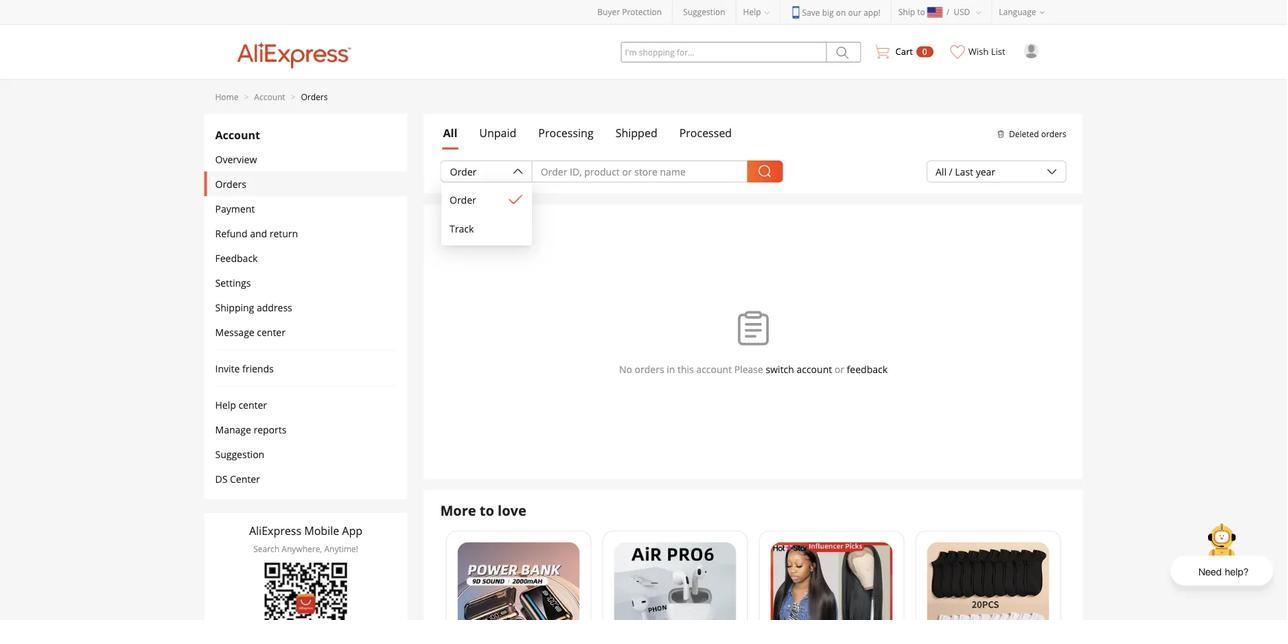 Task type: describe. For each thing, give the bounding box(es) containing it.
aliexpress
[[249, 524, 301, 539]]

no orders in this account please switch account or feedback
[[619, 363, 888, 376]]

app
[[342, 524, 363, 539]]

need help?
[[1199, 565, 1249, 579]]

language link
[[993, 0, 1056, 24]]

shipping
[[215, 301, 254, 314]]

invite friends
[[215, 362, 274, 375]]

2 account from the left
[[797, 363, 832, 376]]

deleted orders
[[1009, 128, 1067, 140]]

need
[[1199, 565, 1222, 579]]

account link
[[254, 91, 285, 102]]

unpaid
[[480, 126, 517, 140]]

and
[[250, 227, 267, 240]]

help center
[[215, 399, 267, 412]]

help for help center
[[215, 399, 236, 412]]

2 > from the left
[[291, 91, 296, 102]]

app!
[[864, 7, 881, 18]]

more to love
[[441, 501, 527, 520]]

last
[[955, 165, 974, 178]]

manage
[[215, 423, 251, 436]]

refund and return
[[215, 227, 298, 240]]

ds
[[215, 473, 228, 486]]

search
[[254, 544, 280, 555]]

switch account link
[[766, 363, 832, 376]]

all / last year
[[936, 165, 996, 178]]

center for help center
[[239, 399, 267, 412]]

return
[[270, 227, 298, 240]]

message
[[215, 326, 255, 339]]

suggestion link
[[683, 6, 726, 18]]

save big on our app!
[[802, 7, 881, 18]]

buyer protection link
[[598, 6, 662, 18]]

to for ship
[[918, 6, 925, 18]]

this
[[678, 363, 694, 376]]

our
[[848, 7, 862, 18]]

processed
[[680, 126, 732, 140]]

wish list link
[[944, 25, 1013, 69]]

help?
[[1225, 565, 1249, 579]]

or
[[835, 363, 845, 376]]

manage reports
[[215, 423, 287, 436]]

processing
[[539, 126, 594, 140]]

0 vertical spatial /
[[947, 6, 950, 18]]

center
[[230, 473, 260, 486]]

orders for deleted
[[1041, 128, 1067, 140]]

message center
[[215, 326, 286, 339]]

save
[[802, 7, 820, 18]]

usd
[[954, 6, 971, 18]]

shipped
[[616, 126, 658, 140]]

1 order from the top
[[450, 165, 477, 178]]

aliexpress mobile app search anywhere, anytime!
[[249, 524, 363, 555]]

1 vertical spatial orders
[[215, 178, 246, 191]]

protection
[[622, 6, 662, 18]]

mobile
[[304, 524, 339, 539]]

wish
[[969, 45, 989, 58]]



Task type: locate. For each thing, give the bounding box(es) containing it.
0 horizontal spatial suggestion
[[215, 448, 265, 461]]

all
[[443, 126, 458, 140], [936, 165, 947, 178]]

0 horizontal spatial all
[[443, 126, 458, 140]]

1 horizontal spatial all
[[936, 165, 947, 178]]

/ left usd
[[947, 6, 950, 18]]

orders for no
[[635, 363, 664, 376]]

orders right account link
[[301, 91, 328, 102]]

friends
[[242, 362, 274, 375]]

0 vertical spatial center
[[257, 326, 286, 339]]

more
[[441, 501, 476, 520]]

0 horizontal spatial to
[[480, 501, 494, 520]]

>
[[244, 91, 249, 102], [291, 91, 296, 102]]

to
[[918, 6, 925, 18], [480, 501, 494, 520]]

refund
[[215, 227, 248, 240]]

0 vertical spatial all
[[443, 126, 458, 140]]

orders up "payment" on the top left
[[215, 178, 246, 191]]

1 vertical spatial help
[[215, 399, 236, 412]]

feedback link
[[847, 363, 888, 376]]

> left orders link
[[291, 91, 296, 102]]

1 horizontal spatial orders
[[301, 91, 328, 102]]

0 vertical spatial to
[[918, 6, 925, 18]]

home > account > orders
[[215, 91, 328, 102]]

buyer
[[598, 6, 620, 18]]

shipping address
[[215, 301, 292, 314]]

1 vertical spatial to
[[480, 501, 494, 520]]

account right home
[[254, 91, 285, 102]]

year
[[976, 165, 996, 178]]

1 vertical spatial suggestion
[[215, 448, 265, 461]]

orders left in
[[635, 363, 664, 376]]

to left love
[[480, 501, 494, 520]]

overview
[[215, 153, 257, 166]]

0
[[923, 46, 928, 57]]

None submit
[[827, 42, 861, 62]]

account
[[254, 91, 285, 102], [215, 127, 260, 142]]

orders
[[1041, 128, 1067, 140], [635, 363, 664, 376]]

0 vertical spatial suggestion
[[683, 6, 726, 18]]

arrowdown image
[[1047, 166, 1058, 177]]

ds center
[[215, 473, 260, 486]]

deleted
[[1009, 128, 1039, 140]]

1 account from the left
[[697, 363, 732, 376]]

0 vertical spatial account
[[254, 91, 285, 102]]

language
[[999, 6, 1037, 18]]

1 vertical spatial /
[[949, 165, 953, 178]]

anywhere,
[[282, 544, 322, 555]]

0 horizontal spatial orders
[[635, 363, 664, 376]]

center down the address
[[257, 326, 286, 339]]

home
[[215, 91, 239, 102]]

/
[[947, 6, 950, 18], [949, 165, 953, 178]]

help
[[743, 6, 761, 18], [215, 399, 236, 412]]

reports
[[254, 423, 287, 436]]

orders link
[[301, 91, 328, 102]]

help up the manage
[[215, 399, 236, 412]]

list
[[991, 45, 1006, 58]]

on
[[836, 7, 846, 18]]

cart
[[896, 45, 913, 58]]

suggestion
[[683, 6, 726, 18], [215, 448, 265, 461]]

invite
[[215, 362, 240, 375]]

all left last
[[936, 165, 947, 178]]

please
[[735, 363, 764, 376]]

arrowup image
[[513, 166, 524, 177]]

to right ship
[[918, 6, 925, 18]]

no
[[619, 363, 632, 376]]

account left or
[[797, 363, 832, 376]]

center
[[257, 326, 286, 339], [239, 399, 267, 412]]

all left unpaid
[[443, 126, 458, 140]]

help for help
[[743, 6, 761, 18]]

order
[[450, 165, 477, 178], [450, 193, 476, 206]]

0 horizontal spatial help
[[215, 399, 236, 412]]

account up overview in the left top of the page
[[215, 127, 260, 142]]

suggestion up i'm shopping for... text field
[[683, 6, 726, 18]]

1 vertical spatial center
[[239, 399, 267, 412]]

Order ID, product or store name text field
[[532, 161, 748, 183]]

switch
[[766, 363, 794, 376]]

1 vertical spatial order
[[450, 193, 476, 206]]

0 horizontal spatial account
[[697, 363, 732, 376]]

settings
[[215, 276, 251, 289]]

all for all
[[443, 126, 458, 140]]

0 vertical spatial orders
[[1041, 128, 1067, 140]]

feedback
[[847, 363, 888, 376]]

account
[[697, 363, 732, 376], [797, 363, 832, 376]]

1 horizontal spatial to
[[918, 6, 925, 18]]

wish list
[[969, 45, 1006, 58]]

/ left last
[[949, 165, 953, 178]]

2 order from the top
[[450, 193, 476, 206]]

1 vertical spatial all
[[936, 165, 947, 178]]

1 horizontal spatial account
[[797, 363, 832, 376]]

feedback
[[215, 252, 258, 265]]

/ usd
[[947, 6, 971, 18]]

suggestion up ds center
[[215, 448, 265, 461]]

> right home
[[244, 91, 249, 102]]

big
[[822, 7, 834, 18]]

anytime!
[[324, 544, 358, 555]]

save big on our app! link
[[791, 6, 881, 19]]

orders right deleted
[[1041, 128, 1067, 140]]

order left arrowup image
[[450, 165, 477, 178]]

orders
[[301, 91, 328, 102], [215, 178, 246, 191]]

home link
[[215, 91, 239, 102]]

0 horizontal spatial >
[[244, 91, 249, 102]]

0 vertical spatial help
[[743, 6, 761, 18]]

help right suggestion link
[[743, 6, 761, 18]]

center up manage reports
[[239, 399, 267, 412]]

order up track
[[450, 193, 476, 206]]

love
[[498, 501, 527, 520]]

0 vertical spatial order
[[450, 165, 477, 178]]

track
[[450, 222, 474, 235]]

1 horizontal spatial suggestion
[[683, 6, 726, 18]]

all for all / last year
[[936, 165, 947, 178]]

1 horizontal spatial >
[[291, 91, 296, 102]]

ship to
[[899, 6, 925, 18]]

in
[[667, 363, 675, 376]]

payment
[[215, 202, 255, 215]]

account right the this
[[697, 363, 732, 376]]

1 vertical spatial orders
[[635, 363, 664, 376]]

1 horizontal spatial help
[[743, 6, 761, 18]]

1 vertical spatial account
[[215, 127, 260, 142]]

ship
[[899, 6, 915, 18]]

1 horizontal spatial orders
[[1041, 128, 1067, 140]]

1 > from the left
[[244, 91, 249, 102]]

address
[[257, 301, 292, 314]]

buyer protection
[[598, 6, 662, 18]]

to for more
[[480, 501, 494, 520]]

0 vertical spatial orders
[[301, 91, 328, 102]]

0 horizontal spatial orders
[[215, 178, 246, 191]]

center for message center
[[257, 326, 286, 339]]

I'm shopping for... text field
[[621, 42, 827, 62]]



Task type: vqa. For each thing, say whether or not it's contained in the screenshot.
home > account > orders
yes



